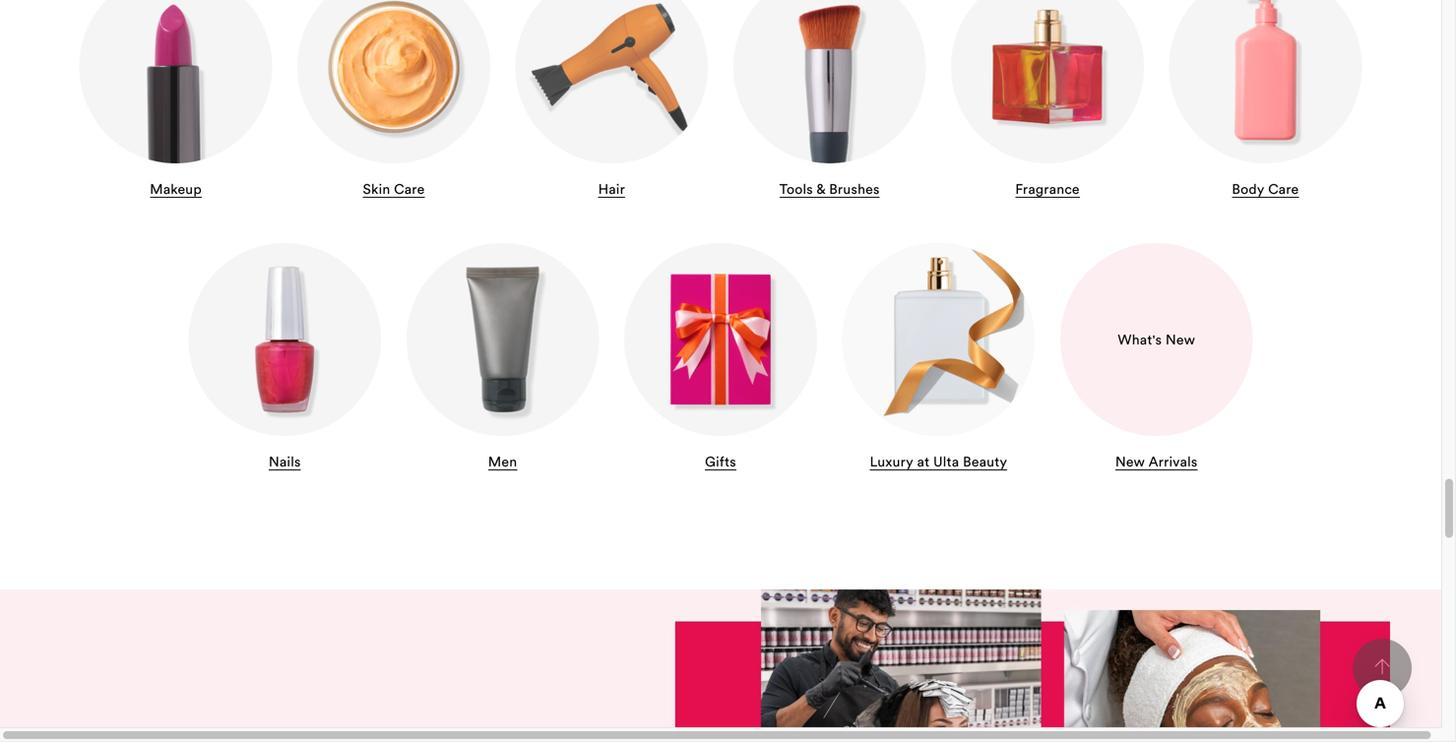 Task type: vqa. For each thing, say whether or not it's contained in the screenshot.
the left New
yes



Task type: describe. For each thing, give the bounding box(es) containing it.
1 horizontal spatial new
[[1166, 331, 1196, 349]]

men
[[488, 453, 517, 471]]

luxury at ulta beauty link
[[843, 243, 1035, 475]]

luxury
[[870, 453, 914, 471]]

fragrance link
[[952, 0, 1144, 202]]

skin care link
[[298, 0, 490, 202]]

hair
[[599, 180, 625, 198]]

men link
[[407, 243, 599, 475]]

at
[[918, 453, 930, 471]]

brushes
[[830, 180, 880, 198]]

what's
[[1118, 331, 1162, 349]]

nails
[[269, 453, 301, 471]]

arrivals
[[1149, 453, 1198, 471]]

body care
[[1233, 180, 1300, 198]]

ulta
[[934, 453, 960, 471]]

body
[[1233, 180, 1265, 198]]

tools & brushes link
[[734, 0, 926, 202]]

gifts
[[705, 453, 737, 471]]

tools & brushes
[[780, 180, 880, 198]]

nails link
[[189, 243, 381, 475]]

care for skin care
[[394, 180, 425, 198]]

1 vertical spatial new
[[1116, 453, 1146, 471]]

body care link
[[1170, 0, 1362, 202]]

makeup link
[[80, 0, 272, 202]]

back to top image
[[1375, 659, 1391, 675]]



Task type: locate. For each thing, give the bounding box(es) containing it.
gifts link
[[625, 243, 817, 475]]

care right skin
[[394, 180, 425, 198]]

what's new
[[1118, 331, 1196, 349]]

luxury at ulta beauty
[[870, 453, 1008, 471]]

hair link
[[516, 0, 708, 202]]

0 horizontal spatial new
[[1116, 453, 1146, 471]]

&
[[817, 180, 826, 198]]

the salon at ulta beauty image
[[616, 590, 1391, 743]]

new arrivals
[[1116, 453, 1198, 471]]

fragrance
[[1016, 180, 1080, 198]]

new right what's
[[1166, 331, 1196, 349]]

new
[[1166, 331, 1196, 349], [1116, 453, 1146, 471]]

beauty
[[963, 453, 1008, 471]]

care right body on the top right of page
[[1269, 180, 1300, 198]]

skin care
[[363, 180, 425, 198]]

0 vertical spatial new
[[1166, 331, 1196, 349]]

tools
[[780, 180, 813, 198]]

2 care from the left
[[1269, 180, 1300, 198]]

care for body care
[[1269, 180, 1300, 198]]

care
[[394, 180, 425, 198], [1269, 180, 1300, 198]]

new left "arrivals"
[[1116, 453, 1146, 471]]

makeup
[[150, 180, 202, 198]]

1 care from the left
[[394, 180, 425, 198]]

skin
[[363, 180, 391, 198]]

0 horizontal spatial care
[[394, 180, 425, 198]]

1 horizontal spatial care
[[1269, 180, 1300, 198]]



